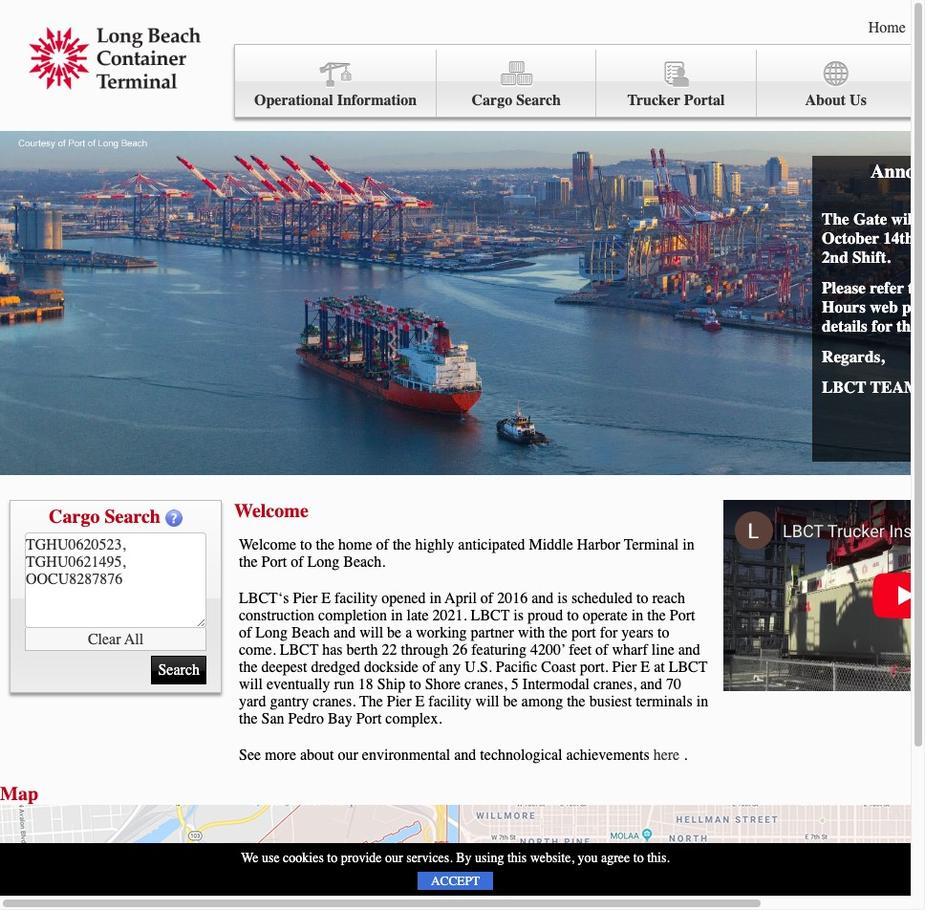 Task type: describe. For each thing, give the bounding box(es) containing it.
gate
[[854, 209, 888, 229]]

annou
[[872, 161, 926, 183]]

in inside welcome to the home of the highly anticipated middle harbor terminal in the port of long beach.
[[683, 537, 695, 554]]

shore
[[425, 676, 461, 694]]

years
[[622, 625, 654, 642]]

trucker portal link
[[597, 50, 757, 117]]

in right the operate
[[632, 607, 644, 625]]

of up construction
[[291, 554, 304, 571]]

through
[[401, 642, 449, 659]]

the left highly
[[393, 537, 412, 554]]

the left port
[[549, 625, 568, 642]]

us
[[850, 92, 868, 109]]

to right the cookies
[[327, 850, 338, 867]]

dredged
[[311, 659, 361, 676]]

services.
[[407, 850, 453, 867]]

port.
[[580, 659, 609, 676]]

here link
[[654, 747, 680, 764]]

operate
[[583, 607, 628, 625]]

the up lbct's
[[239, 554, 258, 571]]

the inside the gate will b
[[823, 209, 850, 229]]

bay
[[328, 711, 353, 728]]

home link
[[869, 19, 907, 36]]

come.
[[239, 642, 276, 659]]

yard
[[239, 694, 266, 711]]

the up line
[[648, 607, 666, 625]]

search inside menu bar
[[517, 92, 562, 109]]

for
[[600, 625, 618, 642]]

to inside welcome to the home of the highly anticipated middle harbor terminal in the port of long beach.
[[300, 537, 312, 554]]

cargo search link
[[437, 50, 597, 117]]

long inside welcome to the home of the highly anticipated middle harbor terminal in the port of long beach.
[[308, 554, 340, 571]]

please
[[823, 278, 867, 297]]

clear
[[88, 631, 121, 648]]

.
[[684, 747, 688, 764]]

to left reach
[[637, 590, 649, 607]]

2 cranes, from the left
[[594, 676, 637, 694]]

proud
[[528, 607, 564, 625]]

and left 70
[[641, 676, 663, 694]]

achievements
[[567, 747, 650, 764]]

2021.
[[433, 607, 467, 625]]

1 cranes, from the left
[[465, 676, 508, 694]]

reach
[[653, 590, 686, 607]]

the left home
[[316, 537, 335, 554]]

environmental
[[362, 747, 451, 764]]

menu bar containing operational information
[[234, 44, 926, 118]]

intermodal
[[523, 676, 590, 694]]

the gate will b
[[823, 209, 926, 267]]

team
[[871, 378, 920, 397]]

to inside please refer to
[[909, 278, 923, 297]]

beach
[[292, 625, 330, 642]]

1 vertical spatial be
[[504, 694, 518, 711]]

u.s.
[[465, 659, 492, 676]]

we
[[241, 850, 259, 867]]

1 horizontal spatial port
[[356, 711, 382, 728]]

and left technological
[[455, 747, 477, 764]]

technological
[[481, 747, 563, 764]]

port inside welcome to the home of the highly anticipated middle harbor terminal in the port of long beach.
[[262, 554, 287, 571]]

will inside the gate will b
[[892, 209, 918, 229]]

clear all
[[88, 631, 144, 648]]

home
[[339, 537, 373, 554]]

welcome for welcome
[[234, 500, 309, 522]]

welcome to the home of the highly anticipated middle harbor terminal in the port of long beach.
[[239, 537, 695, 571]]

26
[[453, 642, 468, 659]]

run
[[334, 676, 355, 694]]

anticipated
[[459, 537, 526, 554]]

lbct's pier e facility opened in april of 2016 and is scheduled to reach construction completion in late 2021.  lbct is proud to operate in the port of long beach and will be a working partner with the port for years to come.  lbct has berth 22 through 26 featuring 4200' feet of wharf line and the deepest dredged dockside of any u.s. pacific coast port. pier e at lbct will eventually run 18 ship to shore cranes, 5 intermodal cranes, and 70 yard gantry cranes. the pier e facility will be among the busiest terminals in the san pedro bay port complex.
[[239, 590, 709, 728]]

partner
[[471, 625, 515, 642]]

1 horizontal spatial cargo
[[472, 92, 513, 109]]

agree
[[602, 850, 631, 867]]

long inside lbct's pier e facility opened in april of 2016 and is scheduled to reach construction completion in late 2021.  lbct is proud to operate in the port of long beach and will be a working partner with the port for years to come.  lbct has berth 22 through 26 featuring 4200' feet of wharf line and the deepest dredged dockside of any u.s. pacific coast port. pier e at lbct will eventually run 18 ship to shore cranes, 5 intermodal cranes, and 70 yard gantry cranes. the pier e facility will be among the busiest terminals in the san pedro bay port complex.
[[256, 625, 288, 642]]

0 horizontal spatial cargo
[[49, 506, 100, 528]]

to left this.
[[634, 850, 644, 867]]

ship
[[378, 676, 406, 694]]

gantry
[[270, 694, 309, 711]]

0 vertical spatial pier
[[293, 590, 318, 607]]

by
[[457, 850, 472, 867]]

2016
[[498, 590, 528, 607]]

0 vertical spatial our
[[338, 747, 359, 764]]

accept
[[431, 874, 480, 889]]

70
[[667, 676, 682, 694]]

berth
[[347, 642, 378, 659]]

construction
[[239, 607, 315, 625]]

lbct's
[[239, 590, 289, 607]]

terminals
[[636, 694, 693, 711]]

22
[[382, 642, 397, 659]]

map
[[0, 783, 38, 805]]

0 horizontal spatial search
[[105, 506, 161, 528]]

home
[[869, 19, 907, 36]]

deepest
[[262, 659, 308, 676]]

5
[[512, 676, 519, 694]]

of left 2016
[[481, 590, 494, 607]]

0 vertical spatial facility
[[335, 590, 378, 607]]

2 vertical spatial e
[[416, 694, 425, 711]]

a
[[406, 625, 413, 642]]

at
[[654, 659, 665, 676]]

will left a on the left
[[360, 625, 384, 642]]



Task type: vqa. For each thing, say whether or not it's contained in the screenshot.
at
yes



Task type: locate. For each thing, give the bounding box(es) containing it.
lbct team
[[823, 378, 920, 397]]

terminal
[[625, 537, 679, 554]]

welcome
[[234, 500, 309, 522], [239, 537, 297, 554]]

lbct down regards,​
[[823, 378, 867, 397]]

cargo
[[472, 92, 513, 109], [49, 506, 100, 528]]

scheduled
[[572, 590, 633, 607]]

1 vertical spatial facility
[[429, 694, 472, 711]]

1 horizontal spatial e
[[416, 694, 425, 711]]

dockside
[[364, 659, 419, 676]]

0 vertical spatial cargo
[[472, 92, 513, 109]]

0 vertical spatial e
[[322, 590, 331, 607]]

0 horizontal spatial cargo search
[[49, 506, 161, 528]]

is left proud
[[514, 607, 524, 625]]

0 vertical spatial be
[[387, 625, 402, 642]]

None submit
[[152, 656, 207, 685]]

our
[[338, 747, 359, 764], [386, 850, 403, 867]]

this.
[[648, 850, 670, 867]]

1 vertical spatial welcome
[[239, 537, 297, 554]]

0 vertical spatial search
[[517, 92, 562, 109]]

to right ship
[[410, 676, 422, 694]]

using
[[476, 850, 505, 867]]

0 horizontal spatial cranes,
[[465, 676, 508, 694]]

in
[[683, 537, 695, 554], [430, 590, 442, 607], [391, 607, 403, 625], [632, 607, 644, 625], [697, 694, 709, 711]]

we use cookies to provide our services. by using this website, you agree to this. accept
[[241, 850, 670, 889]]

lbct right 'at'
[[669, 659, 708, 676]]

trucker
[[628, 92, 681, 109]]

is left scheduled
[[558, 590, 568, 607]]

of left any
[[423, 659, 435, 676]]

1 horizontal spatial our
[[386, 850, 403, 867]]

feet
[[569, 642, 592, 659]]

middle
[[529, 537, 574, 554]]

of right feet at the bottom right of the page
[[596, 642, 609, 659]]

san
[[262, 711, 285, 728]]

completion
[[319, 607, 387, 625]]

to right "refer" on the top
[[909, 278, 923, 297]]

facility down beach.
[[335, 590, 378, 607]]

e left 'at'
[[641, 659, 651, 676]]

provide
[[341, 850, 382, 867]]

the up yard
[[239, 659, 258, 676]]

1 horizontal spatial long
[[308, 554, 340, 571]]

0 horizontal spatial e
[[322, 590, 331, 607]]

0 horizontal spatial be
[[387, 625, 402, 642]]

late
[[407, 607, 429, 625]]

2 vertical spatial port
[[356, 711, 382, 728]]

the inside lbct's pier e facility opened in april of 2016 and is scheduled to reach construction completion in late 2021.  lbct is proud to operate in the port of long beach and will be a working partner with the port for years to come.  lbct has berth 22 through 26 featuring 4200' feet of wharf line and the deepest dredged dockside of any u.s. pacific coast port. pier e at lbct will eventually run 18 ship to shore cranes, 5 intermodal cranes, and 70 yard gantry cranes. the pier e facility will be among the busiest terminals in the san pedro bay port complex.
[[360, 694, 383, 711]]

in left late on the bottom of the page
[[391, 607, 403, 625]]

regards,​
[[823, 347, 885, 366]]

beach.
[[344, 554, 386, 571]]

and right line
[[679, 642, 701, 659]]

the right run
[[360, 694, 383, 711]]

featuring
[[472, 642, 527, 659]]

the right among
[[567, 694, 586, 711]]

operational information link
[[235, 50, 437, 117]]

to right "years"
[[658, 625, 670, 642]]

you
[[578, 850, 598, 867]]

portal
[[685, 92, 726, 109]]

is
[[558, 590, 568, 607], [514, 607, 524, 625]]

and
[[532, 590, 554, 607], [334, 625, 356, 642], [679, 642, 701, 659], [641, 676, 663, 694], [455, 747, 477, 764]]

cranes, down wharf
[[594, 676, 637, 694]]

of right home
[[376, 537, 389, 554]]

coast
[[542, 659, 577, 676]]

operational
[[254, 92, 334, 109]]

trucker portal
[[628, 92, 726, 109]]

long
[[308, 554, 340, 571], [256, 625, 288, 642]]

april
[[445, 590, 477, 607]]

in right terminal
[[683, 537, 695, 554]]

0 horizontal spatial facility
[[335, 590, 378, 607]]

search
[[517, 92, 562, 109], [105, 506, 161, 528]]

2 horizontal spatial pier
[[613, 659, 637, 676]]

facility down any
[[429, 694, 472, 711]]

be left a on the left
[[387, 625, 402, 642]]

to left home
[[300, 537, 312, 554]]

0 vertical spatial long
[[308, 554, 340, 571]]

working
[[416, 625, 467, 642]]

information
[[337, 92, 417, 109]]

port right bay
[[356, 711, 382, 728]]

lbct left has at the bottom of the page
[[280, 642, 319, 659]]

about us
[[806, 92, 868, 109]]

1 vertical spatial long
[[256, 625, 288, 642]]

0 horizontal spatial the
[[360, 694, 383, 711]]

harbor
[[578, 537, 621, 554]]

1 vertical spatial our
[[386, 850, 403, 867]]

pier up beach
[[293, 590, 318, 607]]

e left the shore
[[416, 694, 425, 711]]

facility
[[335, 590, 378, 607], [429, 694, 472, 711]]

long down lbct's
[[256, 625, 288, 642]]

1 horizontal spatial cranes,
[[594, 676, 637, 694]]

1 horizontal spatial pier
[[387, 694, 412, 711]]

this
[[508, 850, 527, 867]]

in right 70
[[697, 694, 709, 711]]

our right about
[[338, 747, 359, 764]]

clear all button
[[25, 628, 207, 651]]

menu item
[[917, 50, 926, 117]]

be left among
[[504, 694, 518, 711]]

1 horizontal spatial search
[[517, 92, 562, 109]]

0 horizontal spatial pier
[[293, 590, 318, 607]]

e up beach
[[322, 590, 331, 607]]

0 vertical spatial port
[[262, 554, 287, 571]]

1 vertical spatial search
[[105, 506, 161, 528]]

port up line
[[670, 607, 696, 625]]

0 vertical spatial cargo search
[[472, 92, 562, 109]]

the left san
[[239, 711, 258, 728]]

menu item inside menu bar
[[917, 50, 926, 117]]

will left 5
[[476, 694, 500, 711]]

1 horizontal spatial the
[[823, 209, 850, 229]]

1 vertical spatial e
[[641, 659, 651, 676]]

|
[[921, 20, 924, 36]]

line
[[652, 642, 675, 659]]

be
[[387, 625, 402, 642], [504, 694, 518, 711]]

to
[[909, 278, 923, 297], [300, 537, 312, 554], [637, 590, 649, 607], [567, 607, 579, 625], [658, 625, 670, 642], [410, 676, 422, 694], [327, 850, 338, 867], [634, 850, 644, 867]]

0 horizontal spatial long
[[256, 625, 288, 642]]

port up lbct's
[[262, 554, 287, 571]]

1 vertical spatial cargo
[[49, 506, 100, 528]]

busiest
[[590, 694, 632, 711]]

any
[[439, 659, 461, 676]]

pier right port.
[[613, 659, 637, 676]]

0 vertical spatial welcome
[[234, 500, 309, 522]]

4200'
[[531, 642, 566, 659]]

the left "gate" at the top of page
[[823, 209, 850, 229]]

2 horizontal spatial port
[[670, 607, 696, 625]]

see more about our environmental and technological achievements here .
[[239, 747, 688, 764]]

1 vertical spatial the
[[360, 694, 383, 711]]

cranes, left 5
[[465, 676, 508, 694]]

among
[[522, 694, 564, 711]]

18
[[359, 676, 374, 694]]

1 vertical spatial cargo search
[[49, 506, 161, 528]]

with
[[518, 625, 546, 642]]

2 vertical spatial pier
[[387, 694, 412, 711]]

about
[[806, 92, 847, 109]]

wharf
[[613, 642, 648, 659]]

all
[[124, 631, 144, 648]]

in right late on the bottom of the page
[[430, 590, 442, 607]]

0 horizontal spatial our
[[338, 747, 359, 764]]

long left beach.
[[308, 554, 340, 571]]

will down come.
[[239, 676, 263, 694]]

welcome for welcome to the home of the highly anticipated middle harbor terminal in the port of long beach.
[[239, 537, 297, 554]]

our right provide
[[386, 850, 403, 867]]

operational information
[[254, 92, 417, 109]]

menu bar
[[234, 44, 926, 118]]

to right proud
[[567, 607, 579, 625]]

cranes.
[[313, 694, 356, 711]]

of down lbct's
[[239, 625, 252, 642]]

port
[[262, 554, 287, 571], [670, 607, 696, 625], [356, 711, 382, 728]]

and right beach
[[334, 625, 356, 642]]

will left b
[[892, 209, 918, 229]]

our inside we use cookies to provide our services. by using this website, you agree to this. accept
[[386, 850, 403, 867]]

welcome inside welcome to the home of the highly anticipated middle harbor terminal in the port of long beach.
[[239, 537, 297, 554]]

1 horizontal spatial be
[[504, 694, 518, 711]]

use
[[262, 850, 280, 867]]

pacific
[[496, 659, 538, 676]]

1 horizontal spatial is
[[558, 590, 568, 607]]

2 horizontal spatial e
[[641, 659, 651, 676]]

port
[[572, 625, 597, 642]]

1 horizontal spatial facility
[[429, 694, 472, 711]]

0 horizontal spatial is
[[514, 607, 524, 625]]

pier
[[293, 590, 318, 607], [613, 659, 637, 676], [387, 694, 412, 711]]

cranes,
[[465, 676, 508, 694], [594, 676, 637, 694]]

lbct up featuring on the bottom of the page
[[471, 607, 510, 625]]

website,
[[531, 850, 575, 867]]

and right 2016
[[532, 590, 554, 607]]

1 vertical spatial port
[[670, 607, 696, 625]]

Enter container numbers and/ or booking numbers. text field
[[25, 533, 207, 628]]

see
[[239, 747, 261, 764]]

has
[[323, 642, 343, 659]]

0 horizontal spatial port
[[262, 554, 287, 571]]

b
[[922, 209, 926, 229]]

1 vertical spatial pier
[[613, 659, 637, 676]]

will
[[892, 209, 918, 229], [360, 625, 384, 642], [239, 676, 263, 694], [476, 694, 500, 711]]

0 vertical spatial the
[[823, 209, 850, 229]]

1 horizontal spatial cargo search
[[472, 92, 562, 109]]

pier down dockside
[[387, 694, 412, 711]]

complex.
[[386, 711, 442, 728]]

eventually
[[267, 676, 331, 694]]

opened
[[382, 590, 426, 607]]

accept button
[[418, 872, 494, 891]]



